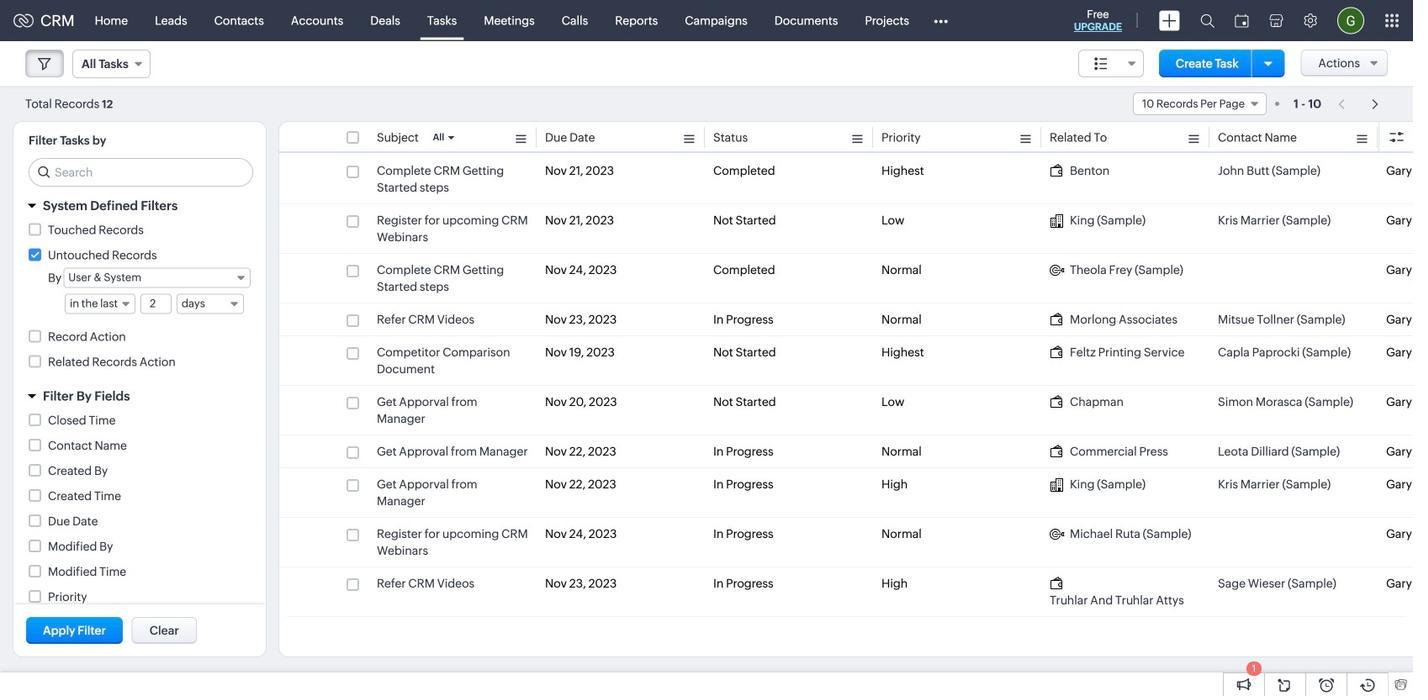 Task type: describe. For each thing, give the bounding box(es) containing it.
search element
[[1190, 0, 1225, 41]]

profile image
[[1338, 7, 1365, 34]]

size image
[[1095, 56, 1108, 72]]

create menu element
[[1149, 0, 1190, 41]]

none field size
[[1079, 50, 1144, 77]]

Other Modules field
[[923, 7, 959, 34]]

calendar image
[[1235, 14, 1249, 27]]



Task type: vqa. For each thing, say whether or not it's contained in the screenshot.
logo
yes



Task type: locate. For each thing, give the bounding box(es) containing it.
None text field
[[141, 295, 171, 313]]

profile element
[[1328, 0, 1375, 41]]

None field
[[72, 50, 150, 78], [1079, 50, 1144, 77], [1133, 93, 1267, 115], [63, 268, 251, 288], [65, 294, 136, 314], [177, 294, 244, 314], [72, 50, 150, 78], [1133, 93, 1267, 115], [63, 268, 251, 288], [65, 294, 136, 314], [177, 294, 244, 314]]

logo image
[[13, 14, 34, 27]]

row group
[[279, 155, 1413, 618]]

Search text field
[[29, 159, 252, 186]]

create menu image
[[1159, 11, 1180, 31]]

search image
[[1201, 13, 1215, 28]]



